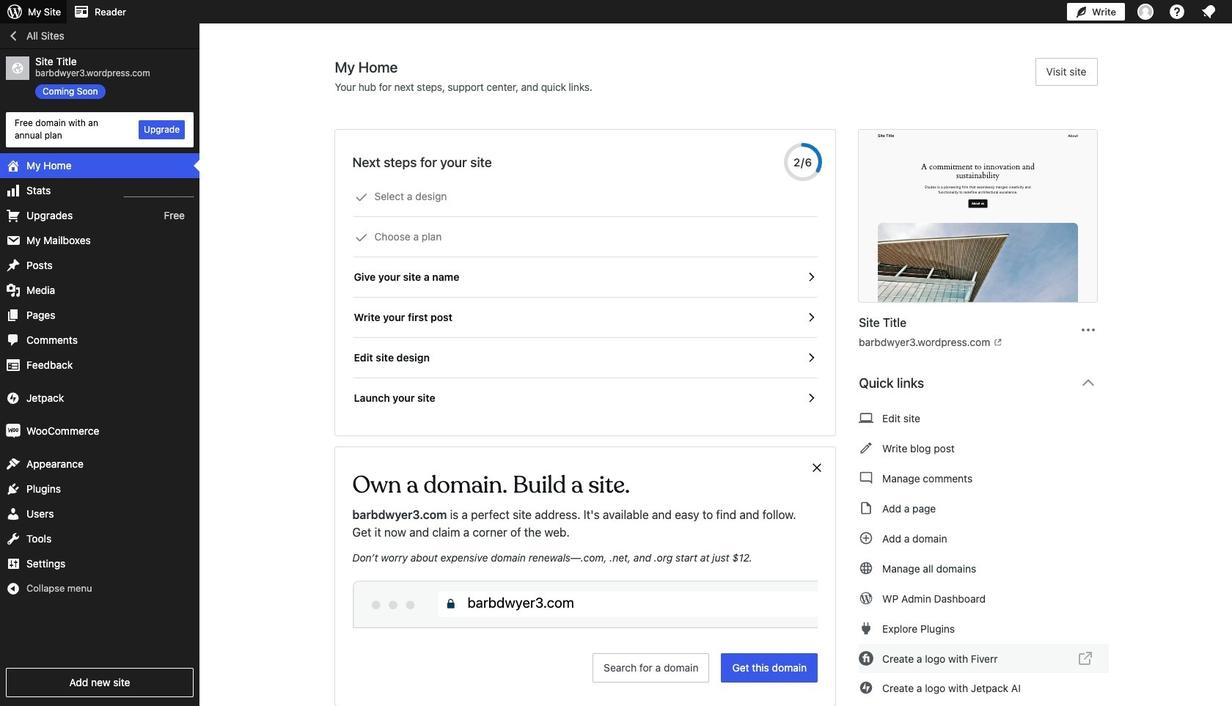 Task type: locate. For each thing, give the bounding box(es) containing it.
2 vertical spatial task enabled image
[[805, 351, 818, 365]]

img image
[[6, 391, 21, 405], [6, 424, 21, 438]]

task enabled image
[[805, 271, 818, 284], [805, 311, 818, 324], [805, 351, 818, 365]]

dismiss domain name promotion image
[[811, 459, 824, 477]]

0 vertical spatial task enabled image
[[805, 271, 818, 284]]

main content
[[335, 58, 1110, 707]]

more options for site site title image
[[1080, 321, 1098, 339]]

1 vertical spatial task complete image
[[355, 231, 368, 244]]

manage your notifications image
[[1200, 3, 1218, 21]]

0 vertical spatial img image
[[6, 391, 21, 405]]

progress bar
[[784, 143, 823, 181]]

help image
[[1169, 3, 1186, 21]]

2 task complete image from the top
[[355, 231, 368, 244]]

mode_comment image
[[859, 470, 874, 487]]

2 img image from the top
[[6, 424, 21, 438]]

1 vertical spatial img image
[[6, 424, 21, 438]]

highest hourly views 0 image
[[124, 188, 194, 197]]

laptop image
[[859, 409, 874, 427]]

my profile image
[[1138, 4, 1154, 20]]

task enabled image
[[805, 392, 818, 405]]

1 vertical spatial task enabled image
[[805, 311, 818, 324]]

launchpad checklist element
[[353, 177, 818, 418]]

2 task enabled image from the top
[[805, 311, 818, 324]]

0 vertical spatial task complete image
[[355, 191, 368, 204]]

task complete image
[[355, 191, 368, 204], [355, 231, 368, 244]]



Task type: describe. For each thing, give the bounding box(es) containing it.
1 task complete image from the top
[[355, 191, 368, 204]]

insert_drive_file image
[[859, 500, 874, 517]]

1 img image from the top
[[6, 391, 21, 405]]

edit image
[[859, 439, 874, 457]]

3 task enabled image from the top
[[805, 351, 818, 365]]

1 task enabled image from the top
[[805, 271, 818, 284]]



Task type: vqa. For each thing, say whether or not it's contained in the screenshot.
MY SITE link
no



